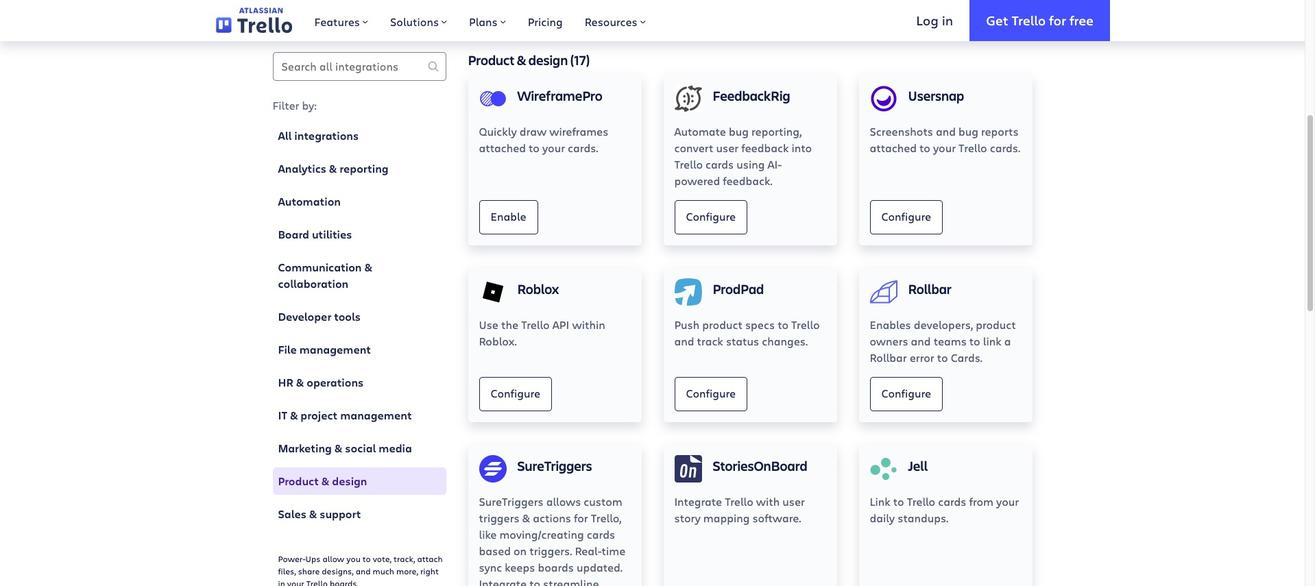 Task type: describe. For each thing, give the bounding box(es) containing it.
board utilities
[[278, 227, 352, 242]]

mapping
[[704, 511, 750, 525]]

to inside screenshots and bug reports attached to your trello cards.
[[920, 141, 931, 155]]

communication
[[278, 260, 362, 275]]

and inside screenshots and bug reports attached to your trello cards.
[[936, 124, 956, 139]]

trello inside "use the trello api within roblox."
[[521, 318, 550, 332]]

configure link for usersnap
[[870, 200, 943, 235]]

link
[[870, 495, 891, 509]]

standups.
[[898, 511, 949, 525]]

design for product & design 17
[[529, 51, 568, 69]]

into
[[792, 141, 812, 155]]

power-
[[278, 554, 306, 565]]

quickly draw wireframes attached to your cards.
[[479, 124, 609, 155]]

power-ups allow you to vote, track, attach files, share designs, and much more, right in your trello boards.
[[278, 554, 443, 586]]

1 vertical spatial management
[[340, 408, 412, 423]]

configure link for roblox
[[479, 377, 552, 412]]

triggers
[[479, 511, 520, 525]]

automation
[[278, 194, 341, 209]]

storiesonboard
[[713, 457, 808, 475]]

files,
[[278, 566, 296, 577]]

enable link
[[479, 200, 538, 235]]

daily
[[870, 511, 895, 525]]

track
[[697, 334, 724, 348]]

trello,
[[591, 511, 622, 525]]

error
[[910, 350, 935, 365]]

reporting
[[340, 161, 389, 176]]

get trello for free link
[[970, 0, 1110, 41]]

integrations
[[294, 128, 359, 143]]

cards. inside quickly draw wireframes attached to your cards.
[[568, 141, 598, 155]]

screenshots and bug reports attached to your trello cards.
[[870, 124, 1021, 155]]

your inside quickly draw wireframes attached to your cards.
[[542, 141, 565, 155]]

jell
[[908, 457, 928, 475]]

changes.
[[762, 334, 808, 348]]

cards inside link to trello cards from your daily standups.
[[938, 495, 967, 509]]

software.
[[753, 511, 801, 525]]

ups
[[306, 554, 321, 565]]

0 vertical spatial in
[[942, 11, 954, 29]]

bug inside screenshots and bug reports attached to your trello cards.
[[959, 124, 979, 139]]

quickly
[[479, 124, 517, 139]]

cards.
[[951, 350, 983, 365]]

get trello for free
[[986, 11, 1094, 29]]

attach
[[417, 554, 443, 565]]

use the trello api within roblox.
[[479, 318, 605, 348]]

like
[[479, 527, 497, 542]]

moving/creating
[[500, 527, 584, 542]]

suretriggers for suretriggers
[[518, 457, 592, 475]]

configure link for feedbackrig
[[675, 200, 748, 235]]

actions
[[533, 511, 571, 525]]

for inside 'suretriggers allows custom triggers & actions for trello, like moving/creating cards based on triggers. real-time sync keeps boards updated. integrate to strea'
[[574, 511, 588, 525]]

Search all integrations search field
[[273, 52, 446, 81]]

developer
[[278, 309, 331, 324]]

in inside power-ups allow you to vote, track, attach files, share designs, and much more, right in your trello boards.
[[278, 578, 285, 586]]

boards.
[[330, 578, 359, 586]]

enables developers, product owners and teams to link a rollbar error to cards.
[[870, 318, 1016, 365]]

suretriggers allows custom triggers & actions for trello, like moving/creating cards based on triggers. real-time sync keeps boards updated. integrate to strea
[[479, 495, 626, 586]]

all integrations link
[[273, 122, 446, 150]]

1 horizontal spatial for
[[1050, 11, 1067, 29]]

and inside enables developers, product owners and teams to link a rollbar error to cards.
[[911, 334, 931, 348]]

a
[[1005, 334, 1011, 348]]

developer tools
[[278, 309, 361, 324]]

specs
[[746, 318, 775, 332]]

& for hr & operations
[[296, 375, 304, 390]]

custom
[[584, 495, 623, 509]]

it & project management
[[278, 408, 412, 423]]

cards inside 'suretriggers allows custom triggers & actions for trello, like moving/creating cards based on triggers. real-time sync keeps boards updated. integrate to strea'
[[587, 527, 615, 542]]

utilities
[[312, 227, 352, 242]]

plans
[[469, 14, 498, 29]]

file
[[278, 342, 297, 357]]

developers,
[[914, 318, 973, 332]]

teams
[[934, 334, 967, 348]]

support
[[320, 507, 361, 522]]

link
[[983, 334, 1002, 348]]

allows
[[546, 495, 581, 509]]

feedbackrig
[[713, 86, 791, 105]]

reporting,
[[752, 124, 802, 139]]

filter by:
[[273, 98, 317, 112]]

filter
[[273, 98, 299, 112]]

and inside power-ups allow you to vote, track, attach files, share designs, and much more, right in your trello boards.
[[356, 566, 371, 577]]

& inside 'suretriggers allows custom triggers & actions for trello, like moving/creating cards based on triggers. real-time sync keeps boards updated. integrate to strea'
[[522, 511, 530, 525]]

resources
[[585, 14, 638, 29]]

wireframepro
[[518, 86, 603, 105]]

feedback.
[[723, 174, 773, 188]]

product & design link
[[273, 468, 446, 495]]

the
[[501, 318, 519, 332]]

& for analytics & reporting
[[329, 161, 337, 176]]

suretriggers for suretriggers allows custom triggers & actions for trello, like moving/creating cards based on triggers. real-time sync keeps boards updated. integrate to strea
[[479, 495, 544, 509]]

integrate trello with user story mapping software.
[[675, 495, 805, 525]]

trello right get
[[1012, 11, 1046, 29]]

real-
[[575, 544, 602, 558]]

operations
[[307, 375, 364, 390]]

status
[[726, 334, 759, 348]]

share
[[298, 566, 320, 577]]

solutions
[[390, 14, 439, 29]]

to inside quickly draw wireframes attached to your cards.
[[529, 141, 540, 155]]

& for it & project management
[[290, 408, 298, 423]]

usersnap
[[908, 86, 965, 105]]

roblox
[[518, 280, 559, 298]]

integrate inside the integrate trello with user story mapping software.
[[675, 495, 722, 509]]

configure for feedbackrig
[[686, 209, 736, 224]]

your inside screenshots and bug reports attached to your trello cards.
[[933, 141, 956, 155]]

based
[[479, 544, 511, 558]]

push product specs to trello and track status changes.
[[675, 318, 820, 348]]

tools
[[334, 309, 361, 324]]

much
[[373, 566, 394, 577]]



Task type: vqa. For each thing, say whether or not it's contained in the screenshot.
the leftmost "views"
no



Task type: locate. For each thing, give the bounding box(es) containing it.
trello up the mapping
[[725, 495, 754, 509]]

analytics & reporting
[[278, 161, 389, 176]]

0 vertical spatial design
[[529, 51, 568, 69]]

to inside push product specs to trello and track status changes.
[[778, 318, 789, 332]]

& up moving/creating
[[522, 511, 530, 525]]

0 vertical spatial rollbar
[[908, 280, 952, 298]]

0 vertical spatial suretriggers
[[518, 457, 592, 475]]

1 bug from the left
[[729, 124, 749, 139]]

& for product & design
[[322, 474, 330, 489]]

configure link for rollbar
[[870, 377, 943, 412]]

features
[[314, 14, 360, 29]]

design down marketing & social media on the bottom
[[332, 474, 367, 489]]

1 horizontal spatial attached
[[870, 141, 917, 155]]

0 horizontal spatial product
[[278, 474, 319, 489]]

sync
[[479, 560, 502, 575]]

1 horizontal spatial product
[[976, 318, 1016, 332]]

suretriggers up triggers on the bottom
[[479, 495, 544, 509]]

right
[[420, 566, 439, 577]]

trello inside power-ups allow you to vote, track, attach files, share designs, and much more, right in your trello boards.
[[306, 578, 328, 586]]

0 vertical spatial management
[[300, 342, 371, 357]]

product up "sales"
[[278, 474, 319, 489]]

in
[[942, 11, 954, 29], [278, 578, 285, 586]]

trello left api
[[521, 318, 550, 332]]

0 horizontal spatial integrate
[[479, 577, 527, 586]]

designs,
[[322, 566, 354, 577]]

0 horizontal spatial cards
[[587, 527, 615, 542]]

to down the 'keeps'
[[530, 577, 541, 586]]

1 vertical spatial user
[[783, 495, 805, 509]]

management up social
[[340, 408, 412, 423]]

all integrations
[[278, 128, 359, 143]]

1 vertical spatial product
[[278, 474, 319, 489]]

vote,
[[373, 554, 392, 565]]

attached down screenshots at the top right of page
[[870, 141, 917, 155]]

1 vertical spatial rollbar
[[870, 350, 907, 365]]

0 vertical spatial for
[[1050, 11, 1067, 29]]

marketing & social media link
[[273, 435, 446, 462]]

log in
[[917, 11, 954, 29]]

your right from
[[997, 495, 1019, 509]]

in right log
[[942, 11, 954, 29]]

& down the board utilities "link"
[[364, 260, 372, 275]]

integrate down sync at bottom left
[[479, 577, 527, 586]]

and down usersnap
[[936, 124, 956, 139]]

1 horizontal spatial in
[[942, 11, 954, 29]]

1 horizontal spatial cards.
[[990, 141, 1021, 155]]

0 vertical spatial integrate
[[675, 495, 722, 509]]

user inside the integrate trello with user story mapping software.
[[783, 495, 805, 509]]

cards. down wireframes
[[568, 141, 598, 155]]

management
[[300, 342, 371, 357], [340, 408, 412, 423]]

& right the hr
[[296, 375, 304, 390]]

& right it
[[290, 408, 298, 423]]

your inside link to trello cards from your daily standups.
[[997, 495, 1019, 509]]

plans button
[[458, 0, 517, 41]]

updated.
[[577, 560, 623, 575]]

2 attached from the left
[[870, 141, 917, 155]]

product inside push product specs to trello and track status changes.
[[703, 318, 743, 332]]

1 horizontal spatial user
[[783, 495, 805, 509]]

for left free
[[1050, 11, 1067, 29]]

your down screenshots at the top right of page
[[933, 141, 956, 155]]

reports
[[981, 124, 1019, 139]]

0 horizontal spatial for
[[574, 511, 588, 525]]

0 vertical spatial cards
[[706, 157, 734, 171]]

configure
[[686, 209, 736, 224], [882, 209, 932, 224], [491, 386, 541, 401], [686, 386, 736, 401], [882, 386, 932, 401]]

story
[[675, 511, 701, 525]]

to
[[529, 141, 540, 155], [920, 141, 931, 155], [778, 318, 789, 332], [970, 334, 981, 348], [937, 350, 948, 365], [894, 495, 904, 509], [363, 554, 371, 565], [530, 577, 541, 586]]

from
[[970, 495, 994, 509]]

1 vertical spatial in
[[278, 578, 285, 586]]

resources button
[[574, 0, 657, 41]]

bug inside the automate bug reporting, convert user feedback into trello cards using ai- powered feedback.
[[729, 124, 749, 139]]

1 horizontal spatial cards
[[706, 157, 734, 171]]

cards inside the automate bug reporting, convert user feedback into trello cards using ai- powered feedback.
[[706, 157, 734, 171]]

0 horizontal spatial attached
[[479, 141, 526, 155]]

product for product & design
[[278, 474, 319, 489]]

and up error
[[911, 334, 931, 348]]

product & design
[[278, 474, 367, 489]]

trello inside the integrate trello with user story mapping software.
[[725, 495, 754, 509]]

sales & support
[[278, 507, 361, 522]]

17
[[574, 51, 586, 69]]

and down you
[[356, 566, 371, 577]]

to down teams
[[937, 350, 948, 365]]

trello up standups.
[[907, 495, 936, 509]]

it
[[278, 408, 287, 423]]

& for communication & collaboration
[[364, 260, 372, 275]]

& right "sales"
[[309, 507, 317, 522]]

design inside "link"
[[332, 474, 367, 489]]

trello inside screenshots and bug reports attached to your trello cards.
[[959, 141, 987, 155]]

configure for prodpad
[[686, 386, 736, 401]]

& right analytics
[[329, 161, 337, 176]]

your inside power-ups allow you to vote, track, attach files, share designs, and much more, right in your trello boards.
[[287, 578, 304, 586]]

2 bug from the left
[[959, 124, 979, 139]]

social
[[345, 441, 376, 456]]

to inside link to trello cards from your daily standups.
[[894, 495, 904, 509]]

analytics & reporting link
[[273, 155, 446, 182]]

1 product from the left
[[703, 318, 743, 332]]

bug left reports
[[959, 124, 979, 139]]

user up using
[[716, 141, 739, 155]]

screenshots
[[870, 124, 933, 139]]

product down 'plans'
[[468, 51, 515, 69]]

trello inside push product specs to trello and track status changes.
[[792, 318, 820, 332]]

developer tools link
[[273, 303, 446, 331]]

your down draw
[[542, 141, 565, 155]]

by:
[[302, 98, 317, 112]]

configure for usersnap
[[882, 209, 932, 224]]

owners
[[870, 334, 909, 348]]

0 horizontal spatial design
[[332, 474, 367, 489]]

sales & support link
[[273, 501, 446, 528]]

to down draw
[[529, 141, 540, 155]]

log
[[917, 11, 939, 29]]

attached down quickly
[[479, 141, 526, 155]]

in down files,
[[278, 578, 285, 586]]

and down push
[[675, 334, 694, 348]]

1 horizontal spatial product
[[468, 51, 515, 69]]

board
[[278, 227, 309, 242]]

prodpad
[[713, 280, 764, 298]]

bug up feedback
[[729, 124, 749, 139]]

attached inside screenshots and bug reports attached to your trello cards.
[[870, 141, 917, 155]]

ai-
[[768, 157, 782, 171]]

rollbar down the owners
[[870, 350, 907, 365]]

more,
[[396, 566, 418, 577]]

2 cards. from the left
[[990, 141, 1021, 155]]

product for product & design 17
[[468, 51, 515, 69]]

product inside "product & design" "link"
[[278, 474, 319, 489]]

1 vertical spatial for
[[574, 511, 588, 525]]

communication & collaboration link
[[273, 254, 446, 298]]

enables
[[870, 318, 911, 332]]

trello inside link to trello cards from your daily standups.
[[907, 495, 936, 509]]

product up the link
[[976, 318, 1016, 332]]

suretriggers up allows
[[518, 457, 592, 475]]

1 horizontal spatial rollbar
[[908, 280, 952, 298]]

allow
[[323, 554, 345, 565]]

marketing & social media
[[278, 441, 412, 456]]

attached
[[479, 141, 526, 155], [870, 141, 917, 155]]

1 cards. from the left
[[568, 141, 598, 155]]

1 attached from the left
[[479, 141, 526, 155]]

product & design 17
[[468, 51, 586, 69]]

automate bug reporting, convert user feedback into trello cards using ai- powered feedback.
[[675, 124, 812, 188]]

2 vertical spatial cards
[[587, 527, 615, 542]]

& for sales & support
[[309, 507, 317, 522]]

use
[[479, 318, 499, 332]]

integrate inside 'suretriggers allows custom triggers & actions for trello, like moving/creating cards based on triggers. real-time sync keeps boards updated. integrate to strea'
[[479, 577, 527, 586]]

cards left from
[[938, 495, 967, 509]]

& for marketing & social media
[[335, 441, 343, 456]]

& down 'pricing' link
[[517, 51, 526, 69]]

1 horizontal spatial design
[[529, 51, 568, 69]]

trello down share
[[306, 578, 328, 586]]

board utilities link
[[273, 221, 446, 248]]

0 horizontal spatial bug
[[729, 124, 749, 139]]

0 horizontal spatial cards.
[[568, 141, 598, 155]]

to up changes.
[[778, 318, 789, 332]]

with
[[756, 495, 780, 509]]

management up operations
[[300, 342, 371, 357]]

integrate up story
[[675, 495, 722, 509]]

to inside 'suretriggers allows custom triggers & actions for trello, like moving/creating cards based on triggers. real-time sync keeps boards updated. integrate to strea'
[[530, 577, 541, 586]]

0 vertical spatial product
[[468, 51, 515, 69]]

time
[[602, 544, 626, 558]]

trello up changes.
[[792, 318, 820, 332]]

0 vertical spatial user
[[716, 141, 739, 155]]

sales
[[278, 507, 306, 522]]

design for product & design
[[332, 474, 367, 489]]

product
[[703, 318, 743, 332], [976, 318, 1016, 332]]

communication & collaboration
[[278, 260, 372, 292]]

1 vertical spatial design
[[332, 474, 367, 489]]

product inside enables developers, product owners and teams to link a rollbar error to cards.
[[976, 318, 1016, 332]]

& left social
[[335, 441, 343, 456]]

and inside push product specs to trello and track status changes.
[[675, 334, 694, 348]]

cards down 'trello,'
[[587, 527, 615, 542]]

to down screenshots at the top right of page
[[920, 141, 931, 155]]

marketing
[[278, 441, 332, 456]]

cards up powered
[[706, 157, 734, 171]]

for
[[1050, 11, 1067, 29], [574, 511, 588, 525]]

0 horizontal spatial in
[[278, 578, 285, 586]]

collaboration
[[278, 276, 349, 292]]

configure for roblox
[[491, 386, 541, 401]]

to right 'link'
[[894, 495, 904, 509]]

track,
[[394, 554, 415, 565]]

1 vertical spatial suretriggers
[[479, 495, 544, 509]]

configure link for prodpad
[[675, 377, 748, 412]]

rollbar inside enables developers, product owners and teams to link a rollbar error to cards.
[[870, 350, 907, 365]]

1 horizontal spatial bug
[[959, 124, 979, 139]]

hr & operations link
[[273, 369, 446, 396]]

to left the link
[[970, 334, 981, 348]]

solutions button
[[379, 0, 458, 41]]

configure for rollbar
[[882, 386, 932, 401]]

triggers.
[[530, 544, 572, 558]]

2 product from the left
[[976, 318, 1016, 332]]

features button
[[303, 0, 379, 41]]

atlassian trello image
[[216, 8, 292, 33]]

it & project management link
[[273, 402, 446, 429]]

media
[[379, 441, 412, 456]]

& up sales & support
[[322, 474, 330, 489]]

1 vertical spatial integrate
[[479, 577, 527, 586]]

your down files,
[[287, 578, 304, 586]]

on
[[514, 544, 527, 558]]

user inside the automate bug reporting, convert user feedback into trello cards using ai- powered feedback.
[[716, 141, 739, 155]]

link to trello cards from your daily standups.
[[870, 495, 1019, 525]]

& for product & design 17
[[517, 51, 526, 69]]

& inside communication & collaboration
[[364, 260, 372, 275]]

cards. down reports
[[990, 141, 1021, 155]]

for down allows
[[574, 511, 588, 525]]

design left 17
[[529, 51, 568, 69]]

cards. inside screenshots and bug reports attached to your trello cards.
[[990, 141, 1021, 155]]

2 horizontal spatial cards
[[938, 495, 967, 509]]

rollbar up developers,
[[908, 280, 952, 298]]

automate
[[675, 124, 726, 139]]

cards.
[[568, 141, 598, 155], [990, 141, 1021, 155]]

powered
[[675, 174, 720, 188]]

to inside power-ups allow you to vote, track, attach files, share designs, and much more, right in your trello boards.
[[363, 554, 371, 565]]

boards
[[538, 560, 574, 575]]

user up software.
[[783, 495, 805, 509]]

0 horizontal spatial product
[[703, 318, 743, 332]]

to right you
[[363, 554, 371, 565]]

product up track on the right of page
[[703, 318, 743, 332]]

design
[[529, 51, 568, 69], [332, 474, 367, 489]]

1 vertical spatial cards
[[938, 495, 967, 509]]

trello down the convert at right
[[675, 157, 703, 171]]

hr & operations
[[278, 375, 364, 390]]

trello down reports
[[959, 141, 987, 155]]

1 horizontal spatial integrate
[[675, 495, 722, 509]]

0 horizontal spatial rollbar
[[870, 350, 907, 365]]

trello inside the automate bug reporting, convert user feedback into trello cards using ai- powered feedback.
[[675, 157, 703, 171]]

0 horizontal spatial user
[[716, 141, 739, 155]]

suretriggers inside 'suretriggers allows custom triggers & actions for trello, like moving/creating cards based on triggers. real-time sync keeps boards updated. integrate to strea'
[[479, 495, 544, 509]]

attached inside quickly draw wireframes attached to your cards.
[[479, 141, 526, 155]]



